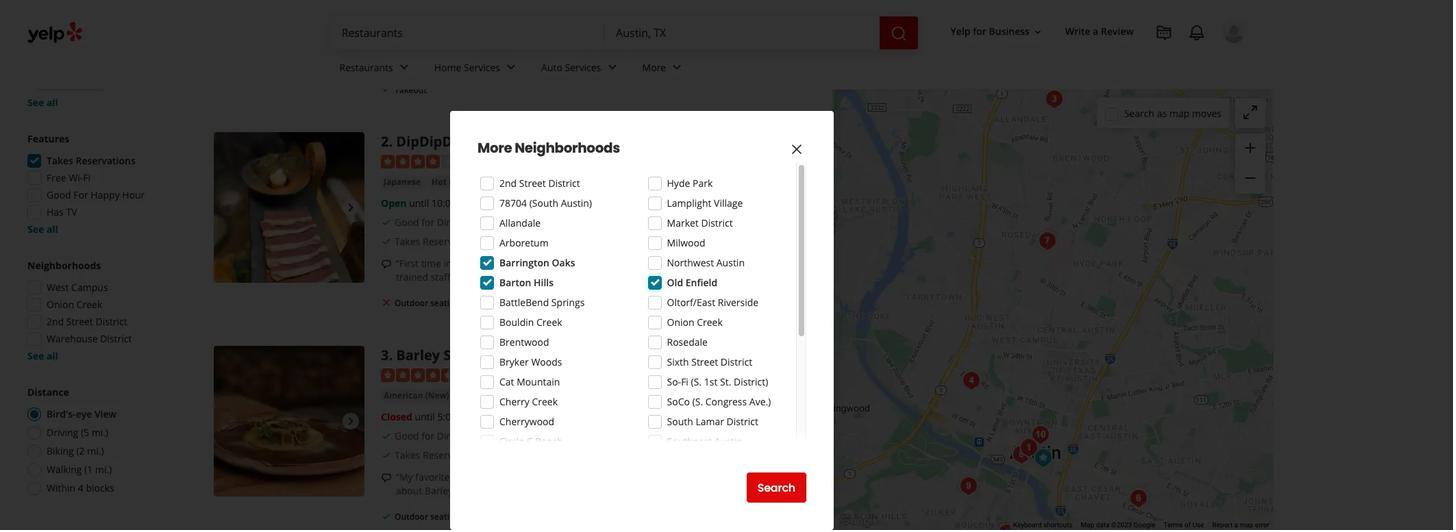 Task type: locate. For each thing, give the bounding box(es) containing it.
takes reservations down 5:00
[[395, 449, 480, 462]]

0 horizontal spatial 2nd
[[47, 315, 64, 328]]

fi up soco
[[681, 376, 689, 389]]

service
[[624, 257, 656, 270]]

yelp for business button
[[946, 20, 1049, 44]]

2 16 close v2 image from the left
[[470, 298, 481, 309]]

24 chevron down v2 image inside restaurants link
[[396, 59, 412, 76]]

allandale down mountain
[[520, 390, 562, 403]]

1 16 speech v2 image from the top
[[381, 46, 392, 57]]

brentwood
[[500, 336, 549, 349]]

previous image for 2
[[219, 199, 236, 216]]

spot left on
[[678, 257, 698, 270]]

1 horizontal spatial 2nd street district
[[500, 177, 580, 190]]

0 horizontal spatial 16 close v2 image
[[381, 298, 392, 309]]

barton hills
[[500, 276, 554, 289]]

all down has
[[47, 223, 58, 236]]

soco (s. congress ave.)
[[667, 396, 771, 409]]

ambience.
[[661, 471, 707, 484]]

delicious…"
[[646, 271, 696, 284]]

2 vertical spatial see
[[27, 350, 44, 363]]

mi.) right (5
[[92, 426, 108, 439]]

good for dinner down 5:00
[[395, 430, 468, 443]]

5 16 checkmark v2 image from the top
[[381, 431, 392, 442]]

0 horizontal spatial fi
[[83, 171, 91, 184]]

takes reservations for 6th 16 checkmark v2 icon from the bottom
[[395, 22, 480, 35]]

takeout up the bouldin in the bottom left of the page
[[484, 298, 516, 309]]

16 speech v2 image for "my
[[381, 473, 392, 484]]

(south
[[530, 197, 559, 210]]

bryker woods
[[500, 356, 562, 369]]

1 vertical spatial all
[[47, 223, 58, 236]]

see all button down warehouse
[[27, 350, 58, 363]]

of
[[1185, 522, 1191, 529]]

1 services from the left
[[464, 61, 500, 74]]

onion up rosedale
[[667, 316, 695, 329]]

$$$$ for swine
[[487, 390, 509, 403]]

yelp for business
[[951, 25, 1030, 38]]

services down amazing
[[464, 61, 500, 74]]

closed until 5:00 pm tomorrow
[[381, 411, 521, 424]]

previous image
[[219, 199, 236, 216], [219, 413, 236, 430]]

3 see all button from the top
[[27, 350, 58, 363]]

see
[[27, 96, 44, 109], [27, 223, 44, 236], [27, 350, 44, 363]]

1 vertical spatial previous image
[[219, 413, 236, 430]]

0 horizontal spatial 24 chevron down v2 image
[[503, 59, 520, 76]]

austin right on
[[717, 256, 745, 269]]

much
[[628, 57, 653, 70]]

open until 10:00 pm
[[381, 197, 473, 210]]

2 dinner from the top
[[437, 216, 468, 229]]

1 pm from the top
[[459, 197, 473, 210]]

1 horizontal spatial services
[[565, 61, 602, 74]]

16 close v2 image down 16 speech v2 icon
[[381, 298, 392, 309]]

(1
[[84, 463, 93, 476]]

takes reservations for fourth 16 checkmark v2 icon from the bottom
[[395, 235, 480, 248]]

good for 5th 16 checkmark v2 icon
[[395, 430, 419, 443]]

(s.
[[691, 376, 702, 389], [693, 396, 703, 409]]

neighborhoods up crestview
[[515, 138, 620, 158]]

0 horizontal spatial 24 chevron down v2 image
[[396, 59, 412, 76]]

1 see all from the top
[[27, 96, 58, 109]]

more for didn't
[[718, 57, 743, 70]]

set
[[516, 257, 530, 270]]

2 24 chevron down v2 image from the left
[[669, 59, 686, 76]]

2 vertical spatial good for dinner
[[395, 430, 468, 443]]

user actions element
[[940, 17, 1266, 101]]

austin for southeast austin
[[715, 435, 743, 448]]

data
[[1097, 522, 1110, 529]]

2 vertical spatial until
[[415, 411, 435, 424]]

0 vertical spatial spot
[[442, 57, 461, 70]]

terms of use link
[[1164, 522, 1205, 529]]

0 vertical spatial until
[[464, 57, 484, 70]]

1 vertical spatial 16 checkmark v2 image
[[381, 511, 392, 522]]

1 horizontal spatial onion creek
[[667, 316, 723, 329]]

barley up 4.4 star rating image
[[396, 346, 440, 365]]

2 horizontal spatial in
[[565, 485, 573, 498]]

1 16 checkmark v2 image from the top
[[381, 84, 392, 95]]

tatsu-
[[469, 132, 511, 151]]

1 horizontal spatial more
[[643, 61, 666, 74]]

pm
[[459, 197, 473, 210], [459, 411, 474, 424]]

spot down 'food'
[[442, 57, 461, 70]]

2nd street district up warehouse district
[[47, 315, 127, 328]]

0 horizontal spatial onion
[[47, 298, 74, 311]]

1 horizontal spatial onion
[[667, 316, 695, 329]]

1 outdoor from the top
[[395, 298, 428, 309]]

0 vertical spatial pm
[[459, 197, 473, 210]]

24 chevron down v2 image inside more link
[[669, 59, 686, 76]]

1 vertical spatial onion creek
[[667, 316, 723, 329]]

0 horizontal spatial and
[[464, 44, 481, 57]]

1 seating from the top
[[431, 298, 459, 309]]

1 vertical spatial favorite
[[503, 485, 537, 498]]

reservations for 5th 16 checkmark v2 icon
[[423, 449, 480, 462]]

until for barley
[[415, 411, 435, 424]]

free
[[47, 171, 66, 184]]

neighborhoods up west
[[27, 259, 101, 272]]

the
[[554, 57, 568, 70], [546, 257, 561, 270], [469, 271, 484, 284], [601, 471, 616, 484], [644, 471, 658, 484]]

1 24 chevron down v2 image from the left
[[396, 59, 412, 76]]

dinner for dipdipdip
[[437, 216, 468, 229]]

hills
[[534, 276, 554, 289]]

all down warehouse
[[47, 350, 58, 363]]

0 vertical spatial all
[[47, 96, 58, 109]]

24 chevron down v2 image
[[396, 59, 412, 76], [604, 59, 621, 76]]

was down amazing
[[491, 57, 509, 70]]

reviews) for swine
[[501, 368, 537, 381]]

1 vertical spatial takeout
[[484, 298, 516, 309]]

2nd up the 78704
[[500, 177, 517, 190]]

in
[[444, 257, 452, 270], [502, 471, 510, 484], [565, 485, 573, 498]]

2 see all from the top
[[27, 223, 58, 236]]

for left 'work'
[[601, 485, 614, 498]]

0 horizontal spatial onion creek
[[47, 298, 102, 311]]

2 see from the top
[[27, 223, 44, 236]]

outdoor down trained
[[395, 298, 428, 309]]

1 vertical spatial slideshow element
[[214, 346, 365, 497]]

0 vertical spatial good for dinner
[[395, 2, 468, 16]]

the driskill grill image
[[1027, 421, 1055, 449]]

well
[[765, 257, 783, 270]]

16 close v2 image
[[381, 298, 392, 309], [470, 298, 481, 309]]

see all for features
[[27, 223, 58, 236]]

see all button inside "group"
[[27, 96, 58, 109]]

0 vertical spatial mi.)
[[92, 426, 108, 439]]

3 all from the top
[[47, 350, 58, 363]]

barton
[[500, 276, 531, 289]]

fi up the for
[[83, 171, 91, 184]]

1 vertical spatial austin
[[715, 435, 743, 448]]

so-fi (s. 1st st. district)
[[667, 376, 769, 389]]

0 vertical spatial see
[[27, 96, 44, 109]]

good up "amazing
[[395, 2, 419, 16]]

see all button up features
[[27, 96, 58, 109]]

services
[[464, 61, 500, 74], [565, 61, 602, 74]]

until right home
[[464, 57, 484, 70]]

0 vertical spatial reviews)
[[499, 154, 535, 167]]

ave.)
[[750, 396, 771, 409]]

slideshow element
[[214, 132, 365, 283], [214, 346, 365, 497]]

dinner
[[437, 2, 468, 16], [437, 216, 468, 229], [437, 430, 468, 443]]

1 24 chevron down v2 image from the left
[[503, 59, 520, 76]]

good inside group
[[47, 189, 71, 202]]

barley right 'about'
[[425, 485, 453, 498]]

in left austin.
[[502, 471, 510, 484]]

american (new)
[[384, 390, 450, 402]]

austin
[[717, 256, 745, 269], [715, 435, 743, 448]]

bryker
[[500, 356, 529, 369]]

2 vertical spatial mi.)
[[95, 463, 112, 476]]

1 vertical spatial reviews)
[[501, 368, 537, 381]]

0 vertical spatial fi
[[83, 171, 91, 184]]

1 vertical spatial outdoor
[[395, 512, 428, 523]]

2 see all button from the top
[[27, 223, 58, 236]]

0 vertical spatial allandale
[[500, 217, 541, 230]]

2 previous image from the top
[[219, 413, 236, 430]]

mi.) for biking (2 mi.)
[[87, 445, 104, 458]]

map region
[[719, 0, 1421, 531]]

more for more
[[643, 61, 666, 74]]

mi.) right (2
[[87, 445, 104, 458]]

0 vertical spatial in
[[444, 257, 452, 270]]

0 vertical spatial 2nd
[[500, 177, 517, 190]]

map right as
[[1170, 107, 1190, 120]]

0 vertical spatial outdoor seating
[[395, 298, 459, 309]]

and
[[464, 44, 481, 57], [684, 44, 701, 57], [641, 485, 658, 498]]

1 vertical spatial more
[[699, 271, 724, 284]]

24 chevron down v2 image for more
[[669, 59, 686, 76]]

4 star rating image
[[381, 155, 455, 169]]

a
[[1094, 25, 1099, 38], [396, 57, 402, 70], [736, 257, 741, 270], [1235, 522, 1239, 529]]

for
[[422, 2, 435, 16], [974, 25, 987, 38], [422, 216, 435, 229], [422, 430, 435, 443], [601, 485, 614, 498]]

0 vertical spatial dinner
[[437, 2, 468, 16]]

2 vertical spatial see all button
[[27, 350, 58, 363]]

austin down south lamar district
[[715, 435, 743, 448]]

park
[[693, 177, 713, 190]]

reservations for fourth 16 checkmark v2 icon from the bottom
[[423, 235, 480, 248]]

0 vertical spatial search
[[1125, 107, 1155, 120]]

0 vertical spatial 16 checkmark v2 image
[[381, 84, 392, 95]]

write a review link
[[1060, 20, 1140, 44]]

outdoor for 16 close v2 'icon' related to outdoor seating
[[395, 298, 428, 309]]

0 vertical spatial barley
[[396, 346, 440, 365]]

service,
[[565, 471, 598, 484]]

1 vertical spatial .
[[389, 346, 393, 365]]

1 vertical spatial fi
[[681, 376, 689, 389]]

2 . from the top
[[389, 346, 393, 365]]

map for moves
[[1170, 107, 1190, 120]]

seafood
[[36, 22, 69, 34]]

1 outdoor seating from the top
[[395, 298, 459, 309]]

allandale
[[500, 217, 541, 230], [520, 390, 562, 403]]

1 vertical spatial street
[[66, 315, 93, 328]]

soco
[[667, 396, 690, 409]]

3 good for dinner from the top
[[395, 430, 468, 443]]

24 chevron down v2 image for auto services
[[604, 59, 621, 76]]

5:00
[[438, 411, 457, 424]]

1 previous image from the top
[[219, 199, 236, 216]]

for inside button
[[974, 25, 987, 38]]

neighborhoods
[[515, 138, 620, 158], [27, 259, 101, 272]]

see all down warehouse
[[27, 350, 58, 363]]

1 vertical spatial outdoor seating
[[395, 512, 459, 523]]

16 speech v2 image left "my
[[381, 473, 392, 484]]

2 vertical spatial all
[[47, 350, 58, 363]]

$$$$ down cat
[[487, 390, 509, 403]]

more for more neighborhoods
[[478, 138, 512, 158]]

austin for northwest austin
[[717, 256, 745, 269]]

takes reservations up time
[[395, 235, 480, 248]]

wi-
[[69, 171, 83, 184]]

1 horizontal spatial favorite
[[503, 485, 537, 498]]

16 speech v2 image for "amazing
[[381, 46, 392, 57]]

uchi image
[[955, 473, 983, 500]]

meal…"
[[682, 57, 715, 70]]

dinner down 10:00
[[437, 216, 468, 229]]

japanese button
[[381, 176, 424, 189]]

a right report
[[1235, 522, 1239, 529]]

and up meal…"
[[684, 44, 701, 57]]

creek down oltorf/east riverside
[[697, 316, 723, 329]]

district up the st.
[[721, 356, 753, 369]]

0 vertical spatial previous image
[[219, 199, 236, 216]]

pm right 10:00
[[459, 197, 473, 210]]

.
[[389, 132, 393, 151], [389, 346, 393, 365]]

4 16 checkmark v2 image from the top
[[381, 237, 392, 248]]

and right 'work'
[[641, 485, 658, 498]]

1 horizontal spatial and
[[641, 485, 658, 498]]

more down 'didn't'
[[718, 57, 743, 70]]

None search field
[[331, 16, 921, 49]]

2 slideshow element from the top
[[214, 346, 365, 497]]

trained
[[396, 271, 428, 284]]

(1.2k reviews)
[[477, 368, 537, 381]]

24 chevron down v2 image down amazing
[[503, 59, 520, 76]]

1 vertical spatial onion
[[667, 316, 695, 329]]

dinner down closed until 5:00 pm tomorrow
[[437, 430, 468, 443]]

24 chevron down v2 image for home services
[[503, 59, 520, 76]]

"first
[[396, 257, 419, 270]]

reservations up our
[[423, 235, 480, 248]]

. up 4.4 star rating image
[[389, 346, 393, 365]]

street up warehouse
[[66, 315, 93, 328]]

2 all from the top
[[47, 223, 58, 236]]

search inside button
[[758, 480, 796, 496]]

i inside "first time in our daughter set up the reservations.  service was spot on with a very well trained staff.  all the different items that i sampled were delicious…"
[[575, 271, 578, 284]]

seating down swine.
[[431, 512, 459, 523]]

1 horizontal spatial 16 close v2 image
[[470, 298, 481, 309]]

1 horizontal spatial 24 chevron down v2 image
[[669, 59, 686, 76]]

1 vertical spatial see all
[[27, 223, 58, 236]]

takeout down popular
[[395, 84, 427, 96]]

1 see from the top
[[27, 96, 44, 109]]

hot
[[432, 176, 447, 188]]

spot inside "first time in our daughter set up the reservations.  service was spot on with a very well trained staff.  all the different items that i sampled were delicious…"
[[678, 257, 698, 270]]

0 horizontal spatial spot
[[442, 57, 461, 70]]

1 vertical spatial search
[[758, 480, 796, 496]]

0 vertical spatial seating
[[431, 298, 459, 309]]

3
[[381, 346, 389, 365]]

option group
[[23, 386, 170, 500]]

outdoor down 'about'
[[395, 512, 428, 523]]

expand map image
[[1243, 104, 1259, 121]]

otoko image
[[994, 520, 1021, 531]]

see for features
[[27, 223, 44, 236]]

in inside "first time in our daughter set up the reservations.  service was spot on with a very well trained staff.  all the different items that i sampled were delicious…"
[[444, 257, 452, 270]]

(380
[[477, 154, 496, 167]]

amazing
[[483, 44, 521, 57]]

0 vertical spatial more
[[718, 57, 743, 70]]

1 vertical spatial in
[[502, 471, 510, 484]]

see inside see all "group"
[[27, 96, 44, 109]]

2 services from the left
[[565, 61, 602, 74]]

business categories element
[[329, 49, 1247, 89]]

seating for outdoor seating's 16 checkmark v2 image
[[431, 512, 459, 523]]

see for neighborhoods
[[27, 350, 44, 363]]

hyde park
[[667, 177, 713, 190]]

here
[[661, 44, 681, 57]]

good for dinner for barley
[[395, 430, 468, 443]]

pm right 5:00
[[459, 411, 474, 424]]

for inside "my favorite restaurant in austin. the service, the food, the ambience. i love everything about barley swine. my favorite  i was in town for work and i left…"
[[601, 485, 614, 498]]

1 vertical spatial see
[[27, 223, 44, 236]]

services down invited
[[565, 61, 602, 74]]

0 vertical spatial slideshow element
[[214, 132, 365, 283]]

reservations up the restaurant
[[423, 449, 480, 462]]

1 vertical spatial $$$$
[[487, 390, 509, 403]]

1 16 close v2 image from the left
[[381, 298, 392, 309]]

good down the closed
[[395, 430, 419, 443]]

dinner up 'food'
[[437, 2, 468, 16]]

24 chevron down v2 image inside home services link
[[503, 59, 520, 76]]

0 vertical spatial takeout
[[395, 84, 427, 96]]

24 chevron down v2 image
[[503, 59, 520, 76], [669, 59, 686, 76]]

the right up
[[546, 257, 561, 270]]

takes reservations up wi-
[[47, 154, 136, 167]]

next image
[[343, 413, 359, 430]]

2 vertical spatial in
[[565, 485, 573, 498]]

0 vertical spatial map
[[1170, 107, 1190, 120]]

takes reservations inside group
[[47, 154, 136, 167]]

3 dinner from the top
[[437, 430, 468, 443]]

fi inside group
[[83, 171, 91, 184]]

map for error
[[1240, 522, 1254, 529]]

3 see from the top
[[27, 350, 44, 363]]

0 vertical spatial street
[[519, 177, 546, 190]]

2nd street district
[[500, 177, 580, 190], [47, 315, 127, 328]]

24 chevron down v2 image for restaurants
[[396, 59, 412, 76]]

1 see all button from the top
[[27, 96, 58, 109]]

reservations.
[[564, 257, 622, 270]]

0 vertical spatial see all button
[[27, 96, 58, 109]]

2 vertical spatial street
[[692, 356, 719, 369]]

onion creek down west campus
[[47, 298, 102, 311]]

onion creek down oltorf/east
[[667, 316, 723, 329]]

1 vertical spatial seating
[[431, 512, 459, 523]]

auto services link
[[531, 49, 632, 89]]

0 vertical spatial 16 speech v2 image
[[381, 46, 392, 57]]

ranch
[[536, 435, 563, 448]]

2 24 chevron down v2 image from the left
[[604, 59, 621, 76]]

0 vertical spatial .
[[389, 132, 393, 151]]

24 chevron down v2 image inside 'auto services' link
[[604, 59, 621, 76]]

3 16 checkmark v2 image from the top
[[381, 217, 392, 228]]

juniper image
[[1125, 485, 1153, 512]]

more inside dialog
[[478, 138, 512, 158]]

until for dipdipdip
[[409, 197, 429, 210]]

1 vertical spatial mi.)
[[87, 445, 104, 458]]

walking
[[47, 463, 82, 476]]

2 good for dinner from the top
[[395, 216, 468, 229]]

1 vertical spatial pm
[[459, 411, 474, 424]]

1 . from the top
[[389, 132, 393, 151]]

for for 5th 16 checkmark v2 icon
[[422, 430, 435, 443]]

(5
[[81, 426, 89, 439]]

2 outdoor from the top
[[395, 512, 428, 523]]

0 vertical spatial more link
[[718, 57, 743, 70]]

dipdipdip tatsu-ya link
[[396, 132, 528, 151]]

takes reservations up 'food'
[[395, 22, 480, 35]]

district
[[549, 177, 580, 190], [702, 217, 733, 230], [96, 315, 127, 328], [100, 332, 132, 345], [721, 356, 753, 369], [727, 415, 759, 428]]

was
[[565, 44, 582, 57], [772, 44, 789, 57], [491, 57, 509, 70], [658, 257, 676, 270], [545, 485, 562, 498]]

see all button down has
[[27, 223, 58, 236]]

1 16 checkmark v2 image from the top
[[381, 4, 392, 15]]

mi.) for walking (1 mi.)
[[95, 463, 112, 476]]

see all down has
[[27, 223, 58, 236]]

$$$$ down (380
[[471, 176, 493, 189]]

. up '4 star rating' image
[[389, 132, 393, 151]]

0 horizontal spatial more
[[478, 138, 512, 158]]

1st
[[704, 376, 718, 389]]

. for 2
[[389, 132, 393, 151]]

reservations for 6th 16 checkmark v2 icon from the bottom
[[423, 22, 480, 35]]

reservations up 'food'
[[423, 22, 480, 35]]

0 horizontal spatial map
[[1170, 107, 1190, 120]]

american (new) link
[[381, 390, 452, 403]]

milwood
[[667, 236, 706, 250]]

street up 1st
[[692, 356, 719, 369]]

2 seating from the top
[[431, 512, 459, 523]]

2nd street district inside more neighborhoods dialog
[[500, 177, 580, 190]]

good down open
[[395, 216, 419, 229]]

2 16 checkmark v2 image from the top
[[381, 511, 392, 522]]

1 vertical spatial map
[[1240, 522, 1254, 529]]

seating
[[431, 298, 459, 309], [431, 512, 459, 523]]

1 vertical spatial more
[[478, 138, 512, 158]]

. for 3
[[389, 346, 393, 365]]

1 horizontal spatial spot
[[678, 257, 698, 270]]

2nd inside more neighborhoods dialog
[[500, 177, 517, 190]]

onion down west
[[47, 298, 74, 311]]

outdoor seating down trained
[[395, 298, 459, 309]]

biking (2 mi.)
[[47, 445, 104, 458]]

restaurants
[[340, 61, 393, 74]]

more inside business categories element
[[643, 61, 666, 74]]

next image
[[343, 199, 359, 216]]

northwest austin
[[667, 256, 745, 269]]

street up (south
[[519, 177, 546, 190]]

2 pm from the top
[[459, 411, 474, 424]]

0 horizontal spatial services
[[464, 61, 500, 74]]

1 slideshow element from the top
[[214, 132, 365, 283]]

2nd street district up (south
[[500, 177, 580, 190]]

1 horizontal spatial street
[[519, 177, 546, 190]]

1 horizontal spatial map
[[1240, 522, 1254, 529]]

1 vertical spatial until
[[409, 197, 429, 210]]

16 speech v2 image up restaurants
[[381, 46, 392, 57]]

for right yelp on the right
[[974, 25, 987, 38]]

16 speech v2 image
[[381, 46, 392, 57], [381, 473, 392, 484]]

search button
[[747, 473, 807, 503]]

sixth
[[667, 356, 689, 369]]

3 see all from the top
[[27, 350, 58, 363]]

i down amazing
[[486, 57, 489, 70]]

0 vertical spatial favorite
[[416, 471, 450, 484]]

onion creek
[[47, 298, 102, 311], [667, 316, 723, 329]]

0 vertical spatial austin
[[717, 256, 745, 269]]

error
[[1256, 522, 1270, 529]]

the right "over"
[[554, 57, 568, 70]]

10:00
[[432, 197, 456, 210]]

16 checkmark v2 image
[[381, 84, 392, 95], [381, 511, 392, 522]]

16 checkmark v2 image
[[381, 4, 392, 15], [381, 23, 392, 34], [381, 217, 392, 228], [381, 237, 392, 248], [381, 431, 392, 442], [381, 450, 392, 461]]

16 checkmark v2 image for outdoor seating
[[381, 511, 392, 522]]

pm for swine
[[459, 411, 474, 424]]

1 all from the top
[[47, 96, 58, 109]]

2nd up warehouse
[[47, 315, 64, 328]]

search left as
[[1125, 107, 1155, 120]]

1 vertical spatial neighborhoods
[[27, 259, 101, 272]]

mi.) right (1
[[95, 463, 112, 476]]

all up features
[[47, 96, 58, 109]]

good for fourth 16 checkmark v2 icon from the bottom
[[395, 216, 419, 229]]

2 16 speech v2 image from the top
[[381, 473, 392, 484]]

market district
[[667, 217, 733, 230]]

1 vertical spatial see all button
[[27, 223, 58, 236]]

street
[[519, 177, 546, 190], [66, 315, 93, 328], [692, 356, 719, 369]]

was up delicious…"
[[658, 257, 676, 270]]

group
[[23, 132, 170, 236], [1236, 134, 1266, 194], [23, 259, 170, 363]]

daughter
[[473, 257, 514, 270]]

zoom in image
[[1243, 140, 1259, 156]]

1 horizontal spatial search
[[1125, 107, 1155, 120]]

0 horizontal spatial search
[[758, 480, 796, 496]]

1 horizontal spatial 24 chevron down v2 image
[[604, 59, 621, 76]]

creek down mountain
[[532, 396, 558, 409]]

(s. left 1st
[[691, 376, 702, 389]]



Task type: vqa. For each thing, say whether or not it's contained in the screenshot.
Contractors
no



Task type: describe. For each thing, give the bounding box(es) containing it.
tomorrow
[[476, 411, 521, 424]]

0 horizontal spatial street
[[66, 315, 93, 328]]

southeast austin
[[667, 435, 743, 448]]

dinner
[[629, 44, 658, 57]]

2 . dipdipdip tatsu-ya
[[381, 132, 528, 151]]

0 vertical spatial onion
[[47, 298, 74, 311]]

see all button for neighborhoods
[[27, 350, 58, 363]]

16 close v2 image for takeout
[[470, 298, 481, 309]]

south
[[667, 415, 694, 428]]

0 horizontal spatial favorite
[[416, 471, 450, 484]]

search image
[[891, 25, 907, 42]]

shortcuts
[[1044, 522, 1073, 529]]

old enfield
[[667, 276, 718, 289]]

red ash image
[[1016, 434, 1043, 462]]

more link for on
[[699, 271, 724, 284]]

search as map moves
[[1125, 107, 1222, 120]]

"amazing
[[396, 44, 438, 57]]

2 horizontal spatial street
[[692, 356, 719, 369]]

search for search as map moves
[[1125, 107, 1155, 120]]

rosedale
[[667, 336, 708, 349]]

walking (1 mi.)
[[47, 463, 112, 476]]

very
[[744, 257, 763, 270]]

2 horizontal spatial and
[[684, 44, 701, 57]]

write
[[1066, 25, 1091, 38]]

warehouse district
[[47, 332, 132, 345]]

view
[[95, 408, 117, 421]]

©2023
[[1112, 522, 1133, 529]]

old
[[667, 276, 684, 289]]

1 horizontal spatial takeout
[[484, 298, 516, 309]]

3 . barley swine
[[381, 346, 484, 365]]

4
[[78, 482, 83, 495]]

mi.) for driving (5 mi.)
[[92, 426, 108, 439]]

dinner for barley
[[437, 430, 468, 443]]

allandale inside more neighborhoods dialog
[[500, 217, 541, 230]]

good for happy hour
[[47, 189, 145, 202]]

swine
[[444, 346, 484, 365]]

slideshow element for 3
[[214, 346, 365, 497]]

i up auto
[[560, 44, 562, 57]]

neighborhoods inside dialog
[[515, 138, 620, 158]]

see all inside "group"
[[27, 96, 58, 109]]

6 16 checkmark v2 image from the top
[[381, 450, 392, 461]]

slideshow element for 2
[[214, 132, 365, 283]]

hot pot button
[[429, 176, 466, 189]]

0 vertical spatial (s.
[[691, 376, 702, 389]]

use
[[1193, 522, 1205, 529]]

more link for didn't
[[718, 57, 743, 70]]

spot inside "amazing food and amazing service. i was invited to dinner here and didn't realize it was a popular spot until i was told over the table. pretty much every meal…"
[[442, 57, 461, 70]]

on
[[700, 257, 712, 270]]

for for 6th 16 checkmark v2 icon from the bottom
[[422, 2, 435, 16]]

2nd inside group
[[47, 315, 64, 328]]

i left left…"
[[661, 485, 663, 498]]

0 horizontal spatial takeout
[[395, 84, 427, 96]]

takes up "my
[[395, 449, 420, 462]]

google image
[[837, 513, 882, 531]]

4.4 star rating image
[[381, 369, 455, 383]]

sixth street district
[[667, 356, 753, 369]]

district down congress
[[727, 415, 759, 428]]

reservations inside group
[[76, 154, 136, 167]]

the right food,
[[644, 471, 658, 484]]

it
[[763, 44, 769, 57]]

16 chevron down v2 image
[[1033, 27, 1044, 37]]

78704 (south austin)
[[500, 197, 592, 210]]

group containing features
[[23, 132, 170, 236]]

option group containing distance
[[23, 386, 170, 500]]

to
[[617, 44, 626, 57]]

2 16 checkmark v2 image from the top
[[381, 23, 392, 34]]

realize
[[732, 44, 761, 57]]

district down village
[[702, 217, 733, 230]]

dipdipdip tatsu-ya image
[[214, 132, 365, 283]]

services for home services
[[464, 61, 500, 74]]

onion inside more neighborhoods dialog
[[667, 316, 695, 329]]

16 speech v2 image
[[381, 259, 392, 270]]

uchiko image
[[1034, 227, 1061, 255]]

over
[[531, 57, 551, 70]]

bouldin
[[500, 316, 534, 329]]

district up austin)
[[549, 177, 580, 190]]

keyboard
[[1014, 522, 1042, 529]]

creek down battlebend springs on the bottom left of page
[[537, 316, 563, 329]]

takes up "first
[[395, 235, 420, 248]]

district up warehouse district
[[96, 315, 127, 328]]

barley swine image
[[214, 346, 365, 497]]

services for auto services
[[565, 61, 602, 74]]

west campus
[[47, 281, 108, 294]]

group containing neighborhoods
[[23, 259, 170, 363]]

pm for tatsu-
[[459, 197, 473, 210]]

hot pot
[[432, 176, 463, 188]]

closed
[[381, 411, 413, 424]]

c
[[527, 435, 533, 448]]

was up table.
[[565, 44, 582, 57]]

our
[[455, 257, 470, 270]]

a inside "first time in our daughter set up the reservations.  service was spot on with a very well trained staff.  all the different items that i sampled were delicious…"
[[736, 257, 741, 270]]

left…"
[[666, 485, 691, 498]]

creek down campus
[[77, 298, 102, 311]]

northwest
[[667, 256, 714, 269]]

invited
[[585, 44, 615, 57]]

report
[[1213, 522, 1233, 529]]

barley swine image
[[1041, 85, 1068, 113]]

reviews) for tatsu-
[[499, 154, 535, 167]]

0 horizontal spatial neighborhoods
[[27, 259, 101, 272]]

keyboard shortcuts button
[[1014, 521, 1073, 531]]

jeffrey's image
[[958, 367, 985, 394]]

google
[[1134, 522, 1156, 529]]

16 close v2 image for outdoor seating
[[381, 298, 392, 309]]

search for search
[[758, 480, 796, 496]]

all for features
[[47, 223, 58, 236]]

projects image
[[1156, 25, 1173, 41]]

seating for 16 close v2 'icon' related to outdoor seating
[[431, 298, 459, 309]]

restaurants link
[[329, 49, 423, 89]]

hyde
[[667, 177, 691, 190]]

see all group
[[25, 0, 170, 110]]

that
[[555, 271, 573, 284]]

table.
[[571, 57, 596, 70]]

with
[[714, 257, 734, 270]]

see all button for features
[[27, 223, 58, 236]]

(380 reviews)
[[477, 154, 535, 167]]

for for fourth 16 checkmark v2 icon from the bottom
[[422, 216, 435, 229]]

takes reservations for 5th 16 checkmark v2 icon
[[395, 449, 480, 462]]

up
[[532, 257, 544, 270]]

a right write at the top right of the page
[[1094, 25, 1099, 38]]

1 horizontal spatial in
[[502, 471, 510, 484]]

report a map error link
[[1213, 522, 1270, 529]]

$$$$ for tatsu-
[[471, 176, 493, 189]]

"first time in our daughter set up the reservations.  service was spot on with a very well trained staff.  all the different items that i sampled were delicious…"
[[396, 257, 783, 284]]

2
[[381, 132, 389, 151]]

16 checkmark v2 image for takeout
[[381, 84, 392, 95]]

the right all on the left
[[469, 271, 484, 284]]

all for neighborhoods
[[47, 350, 58, 363]]

campus
[[71, 281, 108, 294]]

2 outdoor seating from the top
[[395, 512, 459, 523]]

district right warehouse
[[100, 332, 132, 345]]

auto
[[542, 61, 563, 74]]

hot pot link
[[429, 176, 466, 189]]

close image
[[789, 141, 805, 158]]

fleming's prime steakhouse & wine bar image
[[1030, 445, 1057, 472]]

see all for neighborhoods
[[27, 350, 58, 363]]

was inside "my favorite restaurant in austin. the service, the food, the ambience. i love everything about barley swine. my favorite  i was in town for work and i left…"
[[545, 485, 562, 498]]

hour
[[122, 189, 145, 202]]

1 vertical spatial 2nd street district
[[47, 315, 127, 328]]

cherry creek
[[500, 396, 558, 409]]

crestview
[[504, 176, 548, 189]]

moves
[[1193, 107, 1222, 120]]

was inside "first time in our daughter set up the reservations.  service was spot on with a very well trained staff.  all the different items that i sampled were delicious…"
[[658, 257, 676, 270]]

takes up "amazing
[[395, 22, 420, 35]]

bird's-
[[47, 408, 76, 421]]

mountain
[[517, 376, 560, 389]]

happy
[[91, 189, 120, 202]]

all inside "group"
[[47, 96, 58, 109]]

good for dinner for dipdipdip
[[395, 216, 468, 229]]

and inside "my favorite restaurant in austin. the service, the food, the ambience. i love everything about barley swine. my favorite  i was in town for work and i left…"
[[641, 485, 658, 498]]

good for 6th 16 checkmark v2 icon from the bottom
[[395, 2, 419, 16]]

zoom out image
[[1243, 170, 1259, 187]]

the
[[546, 471, 563, 484]]

(new)
[[425, 390, 450, 402]]

cat mountain
[[500, 376, 560, 389]]

keyboard shortcuts
[[1014, 522, 1073, 529]]

outdoor for outdoor seating's 16 checkmark v2 image
[[395, 512, 428, 523]]

a inside "amazing food and amazing service. i was invited to dinner here and didn't realize it was a popular spot until i was told over the table. pretty much every meal…"
[[396, 57, 402, 70]]

barley inside "my favorite restaurant in austin. the service, the food, the ambience. i love everything about barley swine. my favorite  i was in town for work and i left…"
[[425, 485, 453, 498]]

cherry
[[500, 396, 530, 409]]

austin)
[[561, 197, 592, 210]]

work
[[616, 485, 638, 498]]

south lamar district
[[667, 415, 759, 428]]

more neighborhoods dialog
[[0, 0, 1454, 531]]

has tv
[[47, 206, 77, 219]]

within
[[47, 482, 76, 495]]

love
[[715, 471, 733, 484]]

1 dinner from the top
[[437, 2, 468, 16]]

onion creek inside more neighborhoods dialog
[[667, 316, 723, 329]]

features
[[27, 132, 69, 145]]

driving
[[47, 426, 78, 439]]

previous image for 3
[[219, 413, 236, 430]]

food,
[[618, 471, 641, 484]]

the left food,
[[601, 471, 616, 484]]

more neighborhoods
[[478, 138, 620, 158]]

was right it
[[772, 44, 789, 57]]

oltorf/east riverside
[[667, 296, 759, 309]]

1 good for dinner from the top
[[395, 2, 468, 16]]

austin.
[[513, 471, 543, 484]]

1 vertical spatial allandale
[[520, 390, 562, 403]]

more for on
[[699, 271, 724, 284]]

i down austin.
[[540, 485, 543, 498]]

until inside "amazing food and amazing service. i was invited to dinner here and didn't realize it was a popular spot until i was told over the table. pretty much every meal…"
[[464, 57, 484, 70]]

springs
[[552, 296, 585, 309]]

the inside "amazing food and amazing service. i was invited to dinner here and didn't realize it was a popular spot until i was told over the table. pretty much every meal…"
[[554, 57, 568, 70]]

fi inside more neighborhoods dialog
[[681, 376, 689, 389]]

home services
[[434, 61, 500, 74]]

notifications image
[[1189, 25, 1206, 41]]

1 vertical spatial (s.
[[693, 396, 703, 409]]

takes up free
[[47, 154, 73, 167]]

congress
[[706, 396, 747, 409]]

i left love
[[710, 471, 712, 484]]

iii forks image
[[1008, 441, 1035, 469]]

southeast
[[667, 435, 712, 448]]



